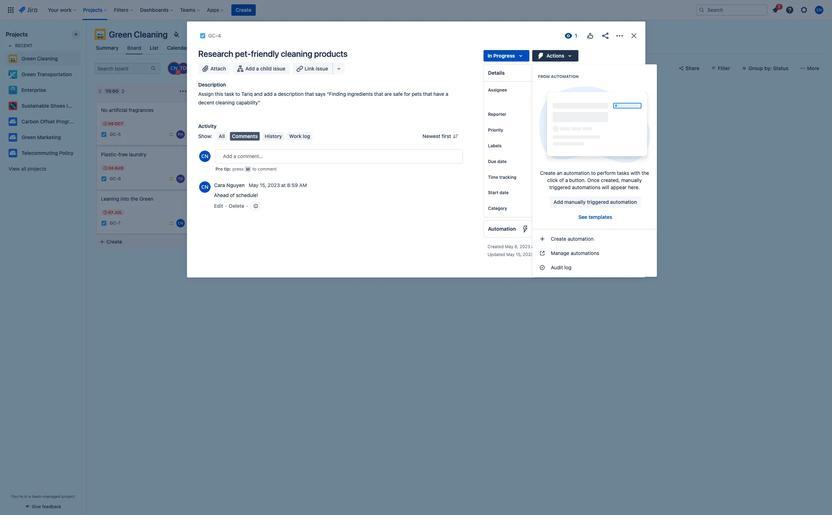 Task type: locate. For each thing, give the bounding box(es) containing it.
issue inside 'button'
[[316, 66, 328, 72]]

task image for gc-7
[[101, 221, 107, 226]]

tab list containing board
[[90, 42, 828, 54]]

of down an
[[559, 177, 564, 183]]

0 vertical spatial no
[[101, 107, 108, 113]]

0 horizontal spatial 8:59
[[287, 183, 298, 189]]

automations
[[572, 184, 601, 191], [571, 250, 599, 257]]

may 15, 2023 at 8:59 am
[[249, 183, 307, 189]]

research pet-friendly cleaning products dialog
[[187, 21, 645, 278]]

labels
[[488, 143, 502, 149]]

automation up created
[[488, 226, 516, 232]]

manually up see on the right top
[[564, 199, 586, 205]]

log
[[303, 133, 310, 139], [564, 265, 572, 271]]

Search field
[[696, 4, 768, 16]]

payton hansen image
[[176, 130, 185, 139]]

friendly down capability"
[[243, 107, 260, 113]]

0 horizontal spatial 0
[[212, 157, 215, 163]]

Search board text field
[[95, 63, 150, 73]]

newest first button
[[418, 132, 463, 141]]

created may 8, 2023 at 9:11 am updated may 15, 2023 at 8:59 am
[[488, 244, 557, 258]]

medium image for plastic-free laundry
[[168, 176, 174, 182]]

1 horizontal spatial in
[[488, 53, 492, 59]]

0 vertical spatial create button
[[231, 4, 256, 16]]

0 right profile image of cara nguyen
[[212, 157, 215, 163]]

green up enterprise
[[21, 71, 36, 77]]

create banner
[[0, 0, 832, 20]]

gc-4 link up timeline
[[208, 32, 221, 40]]

create button inside primary element
[[231, 4, 256, 16]]

1 task image from the top
[[101, 132, 107, 138]]

15, inside created may 8, 2023 at 9:11 am updated may 15, 2023 at 8:59 am
[[516, 252, 522, 258]]

menu bar
[[215, 132, 314, 141]]

that
[[305, 91, 314, 97], [374, 91, 383, 97], [423, 91, 432, 97]]

issues
[[272, 45, 287, 51]]

1 vertical spatial green cleaning
[[21, 56, 58, 62]]

tariq douglas image
[[178, 63, 189, 74], [277, 204, 286, 212]]

may up schedule! on the left top of page
[[249, 183, 258, 189]]

0 vertical spatial date
[[497, 159, 507, 164]]

time tracking
[[488, 175, 516, 180]]

triggered down time
[[549, 184, 571, 191]]

date right start
[[500, 190, 509, 196]]

2 vertical spatial products
[[202, 185, 223, 191]]

automation up button.
[[564, 170, 590, 176]]

progress inside in progress 2
[[212, 89, 234, 94]]

0 vertical spatial friendly
[[251, 49, 279, 59]]

0 horizontal spatial progress
[[212, 89, 234, 94]]

gc-4 inside research pet-friendly cleaning products dialog
[[208, 33, 221, 39]]

1 horizontal spatial the
[[642, 170, 649, 176]]

4 inside research pet-friendly cleaning products dialog
[[218, 33, 221, 39]]

that left says
[[305, 91, 314, 97]]

friendly
[[251, 49, 279, 59], [243, 107, 260, 113], [235, 178, 252, 184]]

cleaning down transition
[[202, 114, 221, 120]]

assign inside description assign this task to tariq and add a description that says "finding ingredients that are safe for pets that have a decent cleaning capability"
[[198, 91, 214, 97]]

1 vertical spatial progress
[[212, 89, 234, 94]]

group
[[532, 229, 657, 277]]

a inside add a child issue button
[[256, 66, 259, 72]]

2 none from the top
[[546, 190, 559, 196]]

search image
[[699, 7, 705, 13]]

progress for in progress
[[493, 53, 515, 59]]

in up details
[[488, 53, 492, 59]]

cleaning
[[281, 49, 312, 59], [216, 100, 235, 106], [202, 114, 221, 120], [253, 178, 273, 184]]

date right due
[[497, 159, 507, 164]]

a right time
[[565, 177, 568, 183]]

link issue button
[[293, 63, 333, 75]]

1 vertical spatial medium image
[[168, 176, 174, 182]]

tariq douglas image down 'calendar' link on the left
[[178, 63, 189, 74]]

gc-6 link
[[110, 176, 121, 182]]

the
[[642, 170, 649, 176], [131, 196, 138, 202]]

in down description
[[207, 89, 211, 94]]

reports
[[296, 45, 314, 51]]

ahead
[[214, 192, 229, 198]]

to left eco-
[[226, 107, 231, 113]]

0 vertical spatial 0
[[322, 88, 325, 94]]

task image for no artificial fragrances
[[101, 132, 107, 138]]

task image up timeline
[[200, 33, 205, 39]]

add left child
[[245, 66, 255, 72]]

1 none from the top
[[546, 143, 559, 149]]

a left child
[[256, 66, 259, 72]]

menu
[[532, 64, 657, 277]]

1 vertical spatial automation
[[488, 226, 516, 232]]

1 horizontal spatial create button
[[231, 4, 256, 16]]

logged
[[566, 176, 582, 182]]

of down cara nguyen at top left
[[230, 192, 235, 198]]

cara nguyen image
[[176, 219, 185, 228]]

2 horizontal spatial that
[[423, 91, 432, 97]]

create button
[[231, 4, 256, 16], [95, 236, 192, 249]]

copy link to issue image
[[220, 33, 225, 38]]

0 vertical spatial research
[[198, 49, 233, 59]]

2 vertical spatial friendly
[[235, 178, 252, 184]]

manually up here.
[[621, 177, 642, 183]]

jul right 28 on the left top of page
[[216, 195, 223, 200]]

carbon offset program link
[[6, 115, 77, 129]]

3
[[121, 88, 124, 94]]

2 task image from the top
[[101, 176, 107, 182]]

products inside the transition to eco-friendly cleaning products
[[223, 114, 244, 120]]

1 horizontal spatial assign
[[546, 98, 562, 104]]

15, down 8,
[[516, 252, 522, 258]]

0 horizontal spatial in
[[207, 89, 211, 94]]

of inside research pet-friendly cleaning products dialog
[[230, 192, 235, 198]]

calendar
[[167, 45, 188, 51]]

green cleaning up 'board'
[[109, 29, 168, 39]]

in for in progress
[[488, 53, 492, 59]]

1 vertical spatial add
[[554, 199, 563, 205]]

06 october 2023 image
[[102, 121, 108, 127], [102, 121, 108, 127]]

0 horizontal spatial cleaning
[[37, 56, 58, 62]]

progress up details
[[493, 53, 515, 59]]

in for in progress 2
[[207, 89, 211, 94]]

research pet-friendly cleaning products up child
[[198, 49, 348, 59]]

0 vertical spatial 2
[[778, 4, 781, 9]]

automation up manage automations
[[568, 236, 594, 242]]

log right work
[[303, 133, 310, 139]]

0 vertical spatial triggered
[[549, 184, 571, 191]]

1 horizontal spatial products
[[223, 114, 244, 120]]

1 horizontal spatial 2
[[778, 4, 781, 9]]

24 august 2023 image
[[102, 166, 108, 171]]

2 that from the left
[[374, 91, 383, 97]]

gc- inside "link"
[[110, 132, 118, 137]]

24
[[108, 166, 113, 171]]

1 medium image from the top
[[168, 132, 174, 138]]

a right have
[[446, 91, 448, 97]]

1 vertical spatial triggered
[[587, 199, 609, 205]]

issue
[[273, 66, 285, 72], [316, 66, 328, 72]]

to do 3
[[106, 88, 124, 94]]

green down carbon
[[21, 134, 36, 140]]

cara nguyen image
[[168, 63, 180, 74]]

automations inside group
[[571, 250, 599, 257]]

gc- inside 'link'
[[110, 221, 118, 226]]

jul
[[546, 159, 553, 165], [216, 195, 223, 200], [114, 210, 122, 215]]

24 aug
[[108, 166, 123, 171]]

progress for in progress 2
[[212, 89, 234, 94]]

enterprise
[[21, 87, 46, 93]]

pet- up add a child issue button
[[235, 49, 251, 59]]

0 horizontal spatial no
[[101, 107, 108, 113]]

in inside dropdown button
[[488, 53, 492, 59]]

transition
[[202, 107, 225, 113]]

to right task
[[236, 91, 240, 97]]

add down click
[[554, 199, 563, 205]]

projects
[[6, 31, 28, 38]]

pet- down tip:
[[225, 178, 235, 184]]

1 horizontal spatial log
[[564, 265, 572, 271]]

to inside the transition to eco-friendly cleaning products
[[226, 107, 231, 113]]

0 vertical spatial none
[[546, 143, 559, 149]]

program
[[56, 119, 77, 125]]

task image
[[200, 33, 205, 39], [202, 145, 208, 150], [101, 221, 107, 226]]

a inside the create an automation to perform tasks with the click of a button. once created, manually triggered automations will appear here.
[[565, 177, 568, 183]]

log inside group
[[564, 265, 572, 271]]

progress
[[493, 53, 515, 59], [212, 89, 234, 94]]

gc- for gc-6 link
[[110, 176, 118, 182]]

view all projects
[[9, 166, 46, 172]]

due date
[[488, 159, 507, 164]]

menu bar containing all
[[215, 132, 314, 141]]

research down the "pro"
[[202, 178, 224, 184]]

comment
[[258, 167, 277, 172]]

3 medium image from the top
[[168, 221, 174, 226]]

1 horizontal spatial 8:59
[[540, 252, 549, 258]]

project
[[62, 495, 75, 499]]

add inside button
[[245, 66, 255, 72]]

task image left gc-5 "link"
[[101, 132, 107, 138]]

0 vertical spatial gc-4
[[208, 33, 221, 39]]

1 vertical spatial in
[[207, 89, 211, 94]]

jul left 28,
[[546, 159, 553, 165]]

start
[[488, 190, 498, 196]]

products down eco-
[[223, 114, 244, 120]]

audit log
[[551, 265, 572, 271]]

the right with
[[642, 170, 649, 176]]

details
[[488, 70, 505, 76]]

0 horizontal spatial triggered
[[549, 184, 571, 191]]

no inside research pet-friendly cleaning products dialog
[[546, 176, 553, 182]]

carley phelan image
[[277, 143, 286, 152]]

perform
[[597, 170, 616, 176]]

3 that from the left
[[423, 91, 432, 97]]

0 vertical spatial medium image
[[168, 132, 174, 138]]

0 horizontal spatial create button
[[95, 236, 192, 249]]

group containing create automation
[[532, 229, 657, 277]]

2 horizontal spatial jul
[[546, 159, 553, 165]]

0 vertical spatial tariq douglas image
[[178, 63, 189, 74]]

friendly inside the transition to eco-friendly cleaning products
[[243, 107, 260, 113]]

gc- down 30 nov
[[211, 145, 219, 150]]

comments
[[232, 133, 258, 139]]

1 vertical spatial of
[[230, 192, 235, 198]]

created,
[[601, 177, 620, 183]]

create column image
[[401, 86, 409, 94]]

rule
[[533, 227, 542, 232]]

3 none from the top
[[546, 206, 559, 212]]

progress down description
[[212, 89, 234, 94]]

products up link web pages and more image
[[314, 49, 348, 59]]

1 horizontal spatial that
[[374, 91, 383, 97]]

0 horizontal spatial the
[[131, 196, 138, 202]]

no left artificial
[[101, 107, 108, 113]]

add people image
[[203, 64, 211, 73]]

4 up timeline link
[[218, 33, 221, 39]]

1 down nov
[[219, 145, 221, 150]]

gc- for gc-5 "link"
[[110, 132, 118, 137]]

1 horizontal spatial 15,
[[516, 252, 522, 258]]

gc-7 link
[[110, 220, 121, 227]]

1 vertical spatial 0
[[212, 157, 215, 163]]

click
[[547, 177, 558, 183]]

task image left gc-7 'link'
[[101, 221, 107, 226]]

a right the in
[[29, 495, 31, 499]]

date for none
[[500, 190, 509, 196]]

1 vertical spatial jul
[[216, 195, 223, 200]]

0 vertical spatial cleaning
[[134, 29, 168, 39]]

friendly inside dialog
[[251, 49, 279, 59]]

1 horizontal spatial jul
[[216, 195, 223, 200]]

gc- inside research pet-friendly cleaning products dialog
[[208, 33, 218, 39]]

green cleaning inside green cleaning link
[[21, 56, 58, 62]]

add inside from automation group
[[554, 199, 563, 205]]

none up 28,
[[546, 143, 559, 149]]

add manually triggered automation link
[[549, 197, 641, 208]]

0 vertical spatial the
[[642, 170, 649, 176]]

research up attach
[[198, 49, 233, 59]]

8,
[[515, 244, 519, 250]]

task image up profile image of cara nguyen
[[202, 145, 208, 150]]

may left 8,
[[505, 244, 513, 250]]

1 vertical spatial assign
[[546, 98, 562, 104]]

2 vertical spatial at
[[535, 252, 539, 258]]

artificial
[[109, 107, 127, 113]]

tariq douglas image
[[176, 175, 185, 183]]

0 vertical spatial at
[[281, 183, 286, 189]]

see
[[578, 214, 587, 220]]

1 horizontal spatial manually
[[621, 177, 642, 183]]

progress inside dropdown button
[[493, 53, 515, 59]]

4 down 28 jul
[[219, 205, 222, 211]]

automation element
[[483, 221, 638, 238]]

1 vertical spatial no
[[546, 176, 553, 182]]

triggered inside the create an automation to perform tasks with the click of a button. once created, manually triggered automations will appear here.
[[549, 184, 571, 191]]

7
[[118, 221, 121, 226]]

0 horizontal spatial assign
[[198, 91, 214, 97]]

0 vertical spatial green cleaning
[[109, 29, 168, 39]]

research pet-friendly cleaning products up ahead of schedule! on the left top of page
[[202, 178, 273, 191]]

1 vertical spatial date
[[500, 190, 509, 196]]

0 horizontal spatial manually
[[564, 199, 586, 205]]

0 vertical spatial progress
[[493, 53, 515, 59]]

gc-4 link down 28 jul
[[211, 205, 222, 211]]

create inside the create an automation to perform tasks with the click of a button. once created, manually triggered automations will appear here.
[[540, 170, 556, 176]]

task image down 24 august 2023 image
[[101, 176, 107, 182]]

to up 'once'
[[591, 170, 596, 176]]

assign up decent
[[198, 91, 214, 97]]

log for audit log
[[564, 265, 572, 271]]

child
[[260, 66, 272, 72]]

1 vertical spatial products
[[223, 114, 244, 120]]

of inside the create an automation to perform tasks with the click of a button. once created, manually triggered automations will appear here.
[[559, 177, 564, 183]]

am
[[299, 183, 307, 189], [546, 244, 553, 250], [551, 252, 557, 258]]

1 horizontal spatial triggered
[[587, 199, 609, 205]]

delete
[[229, 203, 244, 209]]

link web pages and more image
[[335, 64, 343, 73]]

1 vertical spatial automations
[[571, 250, 599, 257]]

task image
[[101, 132, 107, 138], [101, 176, 107, 182]]

28 july 2023 image
[[203, 195, 209, 200]]

log right audit
[[564, 265, 572, 271]]

collapse recent projects image
[[6, 42, 14, 50]]

tariq douglas image down may 15, 2023 at 8:59 am
[[277, 204, 286, 212]]

cleaning down task
[[216, 100, 235, 106]]

time
[[554, 176, 564, 182]]

medium image left tariq douglas icon
[[168, 176, 174, 182]]

1 horizontal spatial add
[[554, 199, 563, 205]]

automation inside research pet-friendly cleaning products dialog
[[488, 226, 516, 232]]

07 july 2023 image
[[102, 210, 108, 216], [102, 210, 108, 216]]

add
[[245, 66, 255, 72], [554, 199, 563, 205]]

1 horizontal spatial progress
[[493, 53, 515, 59]]

green cleaning
[[109, 29, 168, 39], [21, 56, 58, 62]]

0 horizontal spatial add
[[245, 66, 255, 72]]

menu containing create an automation to perform tasks with the click of a button. once created, manually triggered automations will appear here.
[[532, 64, 657, 277]]

to left me
[[563, 98, 568, 104]]

give feedback button
[[20, 502, 66, 513]]

1 vertical spatial the
[[131, 196, 138, 202]]

medium image
[[168, 132, 174, 138], [168, 176, 174, 182], [168, 221, 174, 226]]

jul right 07
[[114, 210, 122, 215]]

gc- down 07 jul
[[110, 221, 118, 226]]

0 horizontal spatial log
[[303, 133, 310, 139]]

0 vertical spatial task image
[[200, 33, 205, 39]]

that right pets
[[423, 91, 432, 97]]

0 horizontal spatial pet-
[[225, 178, 235, 184]]

1 horizontal spatial green cleaning
[[109, 29, 168, 39]]

vote options: no one has voted for this issue yet. image
[[586, 32, 595, 40]]

in inside in progress 2
[[207, 89, 211, 94]]

none up executions
[[546, 206, 559, 212]]

due
[[488, 159, 496, 164]]

category
[[488, 206, 507, 211]]

issue right link
[[316, 66, 328, 72]]

1 horizontal spatial of
[[559, 177, 564, 183]]

friendly up add a child issue
[[251, 49, 279, 59]]

1 vertical spatial 8:59
[[540, 252, 549, 258]]

15, down the comment at the left of page
[[260, 183, 266, 189]]

1 horizontal spatial automation
[[551, 74, 579, 79]]

4 for gc-4 link in research pet-friendly cleaning products dialog
[[218, 33, 221, 39]]

reporter
[[488, 112, 506, 117]]

0 / 1
[[212, 157, 219, 163]]

1 vertical spatial task image
[[101, 176, 107, 182]]

0 horizontal spatial of
[[230, 192, 235, 198]]

gc- down "24 aug"
[[110, 176, 118, 182]]

from automation group
[[532, 67, 657, 227]]

automation right from
[[551, 74, 579, 79]]

actions image
[[615, 32, 624, 40]]

medium image left cara nguyen image
[[168, 221, 174, 226]]

cleaning up green transportation
[[37, 56, 58, 62]]

button.
[[569, 177, 586, 183]]

green cleaning up the green transportation link
[[21, 56, 58, 62]]

tab list
[[90, 42, 828, 54]]

0 horizontal spatial automation
[[488, 226, 516, 232]]

pets
[[412, 91, 422, 97]]

0 vertical spatial automation
[[551, 74, 579, 79]]

add a child issue
[[245, 66, 285, 72]]

jira image
[[19, 6, 37, 14], [19, 6, 37, 14]]

start date
[[488, 190, 509, 196]]

1 vertical spatial research pet-friendly cleaning products
[[202, 178, 273, 191]]

create inside group
[[551, 236, 566, 242]]

07
[[108, 210, 113, 215]]

0 vertical spatial products
[[314, 49, 348, 59]]

gc- left copy link to issue icon
[[208, 33, 218, 39]]

timeline link
[[195, 42, 218, 54]]

jul for research pet-friendly cleaning products
[[216, 195, 223, 200]]

0 vertical spatial jul
[[546, 159, 553, 165]]

2 issue from the left
[[316, 66, 328, 72]]

0 vertical spatial 4
[[218, 33, 221, 39]]

2 vertical spatial automation
[[568, 236, 594, 242]]

no
[[101, 107, 108, 113], [546, 176, 553, 182]]

timeline
[[197, 45, 217, 51]]

medium image left payton hansen icon
[[168, 132, 174, 138]]

0 right done
[[322, 88, 325, 94]]

triggered up templates
[[587, 199, 609, 205]]

automation down appear at the right top of the page
[[610, 199, 637, 205]]

gc-4 down 28 jul
[[211, 205, 222, 211]]

1 horizontal spatial tariq douglas image
[[277, 204, 286, 212]]

2 vertical spatial none
[[546, 206, 559, 212]]

reporter pin to top. only you can see pinned fields. image
[[508, 112, 513, 118]]

0 vertical spatial assign
[[198, 91, 214, 97]]

1 vertical spatial 15,
[[516, 252, 522, 258]]

green right into
[[139, 196, 153, 202]]

may down 8,
[[506, 252, 515, 258]]

that left are
[[374, 91, 383, 97]]

30 november 2023 image
[[203, 134, 209, 140], [203, 134, 209, 140]]

2 vertical spatial medium image
[[168, 221, 174, 226]]

1 issue from the left
[[273, 66, 285, 72]]

cara
[[214, 183, 225, 189]]

edit
[[214, 203, 223, 209]]

first
[[442, 133, 451, 139]]

cleaning up list
[[134, 29, 168, 39]]

gc-7
[[110, 221, 121, 226]]

0 horizontal spatial jul
[[114, 210, 122, 215]]

sustainable shoes initiative link
[[6, 99, 87, 113]]

green down recent
[[21, 56, 36, 62]]

the right into
[[131, 196, 138, 202]]

log inside button
[[303, 133, 310, 139]]

close image
[[630, 32, 638, 40]]

issue right child
[[273, 66, 285, 72]]

products up 28 on the left top of page
[[202, 185, 223, 191]]

2 medium image from the top
[[168, 176, 174, 182]]



Task type: describe. For each thing, give the bounding box(es) containing it.
1 vertical spatial tariq douglas image
[[277, 204, 286, 212]]

newest first image
[[453, 134, 458, 139]]

1 vertical spatial may
[[505, 244, 513, 250]]

gc- for gc-1 link at the top left
[[211, 145, 219, 150]]

2023 right 28,
[[563, 159, 575, 165]]

tasks
[[617, 170, 629, 176]]

research inside dialog
[[198, 49, 233, 59]]

task image for plastic-free laundry
[[101, 176, 107, 182]]

recent
[[15, 43, 32, 48]]

friendly inside research pet-friendly cleaning products
[[235, 178, 252, 184]]

gc-4 for gc-4 link to the bottom
[[211, 205, 222, 211]]

30 nov
[[209, 134, 225, 139]]

1 vertical spatial automation
[[610, 199, 637, 205]]

2 inside "create" banner
[[778, 4, 781, 9]]

1 vertical spatial create button
[[95, 236, 192, 249]]

done
[[308, 89, 319, 94]]

none for labels
[[546, 143, 559, 149]]

assignee pin to top. only you can see pinned fields. image
[[508, 87, 514, 93]]

newest
[[423, 133, 440, 139]]

gc-5 link
[[110, 132, 121, 138]]

link
[[305, 66, 315, 72]]

work
[[289, 133, 302, 139]]

to inside the create an automation to perform tasks with the click of a button. once created, manually triggered automations will appear here.
[[591, 170, 596, 176]]

managed
[[43, 495, 60, 499]]

/
[[215, 157, 217, 163]]

gc- for gc-7 'link'
[[110, 221, 118, 226]]

m
[[246, 167, 250, 172]]

actions
[[547, 53, 564, 59]]

free
[[119, 152, 128, 158]]

gc- down 28 jul
[[211, 205, 219, 211]]

reports link
[[294, 42, 316, 54]]

link issue
[[305, 66, 328, 72]]

to inside button
[[563, 98, 568, 104]]

products inside dialog
[[314, 49, 348, 59]]

medium
[[559, 127, 578, 133]]

leaning
[[101, 196, 119, 202]]

time
[[488, 175, 498, 180]]

log for work log
[[303, 133, 310, 139]]

1 vertical spatial cleaning
[[37, 56, 58, 62]]

no for no time logged
[[546, 176, 553, 182]]

fragrances
[[129, 107, 154, 113]]

task
[[225, 91, 234, 97]]

nguyen
[[226, 183, 245, 189]]

manage
[[551, 250, 569, 257]]

cleaning inside description assign this task to tariq and add a description that says "finding ingredients that are safe for pets that have a decent cleaning capability"
[[216, 100, 235, 106]]

offset
[[40, 119, 55, 125]]

to right m
[[252, 167, 257, 172]]

1 vertical spatial at
[[532, 244, 535, 250]]

0 horizontal spatial 2
[[237, 88, 240, 94]]

task image for gc-1
[[202, 145, 208, 150]]

green transportation
[[21, 71, 72, 77]]

priority
[[488, 128, 503, 133]]

automation inside group
[[551, 74, 579, 79]]

templates
[[589, 214, 612, 220]]

1 that from the left
[[305, 91, 314, 97]]

2023 right 8,
[[520, 244, 530, 250]]

to inside description assign this task to tariq and add a description that says "finding ingredients that are safe for pets that have a decent cleaning capability"
[[236, 91, 240, 97]]

updated
[[488, 252, 505, 258]]

decent
[[198, 100, 214, 106]]

jul for leaning into the green
[[114, 210, 122, 215]]

once
[[587, 177, 600, 183]]

green up summary on the top
[[109, 29, 132, 39]]

all
[[21, 166, 26, 172]]

menu bar inside research pet-friendly cleaning products dialog
[[215, 132, 314, 141]]

work log
[[289, 133, 310, 139]]

policy
[[59, 150, 73, 156]]

date for jul 28, 2023
[[497, 159, 507, 164]]

created
[[488, 244, 504, 250]]

0 vertical spatial may
[[249, 183, 258, 189]]

automations inside the create an automation to perform tasks with the click of a button. once created, manually triggered automations will appear here.
[[572, 184, 601, 191]]

manually inside the create an automation to perform tasks with the click of a button. once created, manually triggered automations will appear here.
[[621, 177, 642, 183]]

work log button
[[287, 132, 312, 141]]

issues link
[[271, 42, 289, 54]]

2023 down rule
[[523, 252, 534, 258]]

all
[[219, 133, 225, 139]]

0 vertical spatial 8:59
[[287, 183, 298, 189]]

the inside the create an automation to perform tasks with the click of a button. once created, manually triggered automations will appear here.
[[642, 170, 649, 176]]

to
[[106, 89, 111, 94]]

lowest image
[[269, 145, 275, 150]]

0 vertical spatial am
[[299, 183, 307, 189]]

pro tip: press m to comment
[[215, 167, 277, 172]]

research pet-friendly cleaning products inside dialog
[[198, 49, 348, 59]]

gc-4 link inside research pet-friendly cleaning products dialog
[[208, 32, 221, 40]]

cleaning inside the transition to eco-friendly cleaning products
[[202, 114, 221, 120]]

feedback
[[42, 505, 61, 510]]

0 vertical spatial 1
[[219, 145, 221, 150]]

eco-
[[232, 107, 243, 113]]

2 vertical spatial may
[[506, 252, 515, 258]]

delete button
[[229, 203, 244, 210]]

8:59 inside created may 8, 2023 at 9:11 am updated may 15, 2023 at 8:59 am
[[540, 252, 549, 258]]

create inside primary element
[[236, 7, 251, 13]]

executions
[[543, 227, 565, 232]]

2023 down the comment at the left of page
[[268, 183, 280, 189]]

automation inside the create an automation to perform tasks with the click of a button. once created, manually triggered automations will appear here.
[[564, 170, 590, 176]]

assignee
[[488, 87, 507, 93]]

enterprise link
[[6, 83, 77, 97]]

will
[[602, 184, 609, 191]]

1 vertical spatial research
[[202, 178, 224, 184]]

1 horizontal spatial 0
[[322, 88, 325, 94]]

from
[[538, 74, 550, 79]]

safe
[[393, 91, 403, 97]]

view
[[9, 166, 20, 172]]

green for green marketing link
[[21, 134, 36, 140]]

in
[[24, 495, 27, 499]]

medium image for no artificial fragrances
[[168, 132, 174, 138]]

this
[[215, 91, 223, 97]]

cleaning up link
[[281, 49, 312, 59]]

none for category
[[546, 206, 559, 212]]

4 for gc-4 link to the bottom
[[219, 205, 222, 211]]

see templates
[[578, 214, 612, 220]]

no artificial fragrances
[[101, 107, 154, 113]]

oct
[[115, 121, 123, 126]]

add for add manually triggered automation
[[554, 199, 563, 205]]

green transportation link
[[6, 67, 77, 82]]

1 horizontal spatial cleaning
[[134, 29, 168, 39]]

in progress
[[488, 53, 515, 59]]

history button
[[263, 132, 284, 141]]

attach button
[[198, 63, 230, 75]]

medium image for leaning into the green
[[168, 221, 174, 226]]

press
[[232, 167, 244, 172]]

projects
[[28, 166, 46, 172]]

28 july 2023 image
[[203, 195, 209, 200]]

share image
[[601, 32, 610, 40]]

issue inside button
[[273, 66, 285, 72]]

1 vertical spatial gc-4 link
[[211, 205, 222, 211]]

jul inside research pet-friendly cleaning products dialog
[[546, 159, 553, 165]]

1 vertical spatial am
[[546, 244, 553, 250]]

28,
[[554, 159, 562, 165]]

transition to eco-friendly cleaning products
[[202, 107, 260, 120]]

none for start date
[[546, 190, 559, 196]]

you're
[[11, 495, 23, 499]]

appear
[[611, 184, 627, 191]]

pet- inside research pet-friendly cleaning products
[[225, 178, 235, 184]]

automation inside group
[[568, 236, 594, 242]]

leaning into the green
[[101, 196, 153, 202]]

add reaction image
[[253, 203, 259, 209]]

assign inside button
[[546, 98, 562, 104]]

payton hansen image
[[187, 63, 198, 74]]

a right add
[[274, 91, 277, 97]]

pages
[[249, 45, 264, 51]]

telecommuting policy link
[[6, 146, 77, 160]]

no for no artificial fragrances
[[101, 107, 108, 113]]

Add a comment… field
[[215, 149, 463, 164]]

primary element
[[4, 0, 696, 20]]

gc-4 for gc-4 link in research pet-friendly cleaning products dialog
[[208, 33, 221, 39]]

07 jul
[[108, 210, 122, 215]]

28
[[209, 195, 215, 200]]

tariq
[[241, 91, 253, 97]]

all button
[[217, 132, 227, 141]]

6
[[118, 176, 121, 182]]

green for the green transportation link
[[21, 71, 36, 77]]

nov
[[216, 134, 225, 139]]

audit log link
[[532, 261, 657, 275]]

laundry
[[129, 152, 146, 158]]

cleaning down the comment at the left of page
[[253, 178, 273, 184]]

jul 28, 2023
[[546, 159, 575, 165]]

forms
[[226, 45, 240, 51]]

telecommuting policy
[[21, 150, 73, 156]]

summary
[[96, 45, 119, 51]]

24 august 2023 image
[[102, 166, 108, 171]]

1 vertical spatial 1
[[217, 157, 219, 163]]

summary link
[[95, 42, 120, 54]]

green for green cleaning link on the left
[[21, 56, 36, 62]]

plastic-free laundry
[[101, 152, 146, 158]]

0 horizontal spatial tariq douglas image
[[178, 63, 189, 74]]

add for add a child issue
[[245, 66, 255, 72]]

green marketing link
[[6, 130, 77, 145]]

rule executions
[[533, 227, 565, 232]]

profile image of cara nguyen image
[[199, 151, 210, 162]]

pet- inside research pet-friendly cleaning products dialog
[[235, 49, 251, 59]]

2 vertical spatial am
[[551, 252, 557, 258]]

0 horizontal spatial 15,
[[260, 183, 266, 189]]

carbon offset program
[[21, 119, 77, 125]]



Task type: vqa. For each thing, say whether or not it's contained in the screenshot.
Attach
yes



